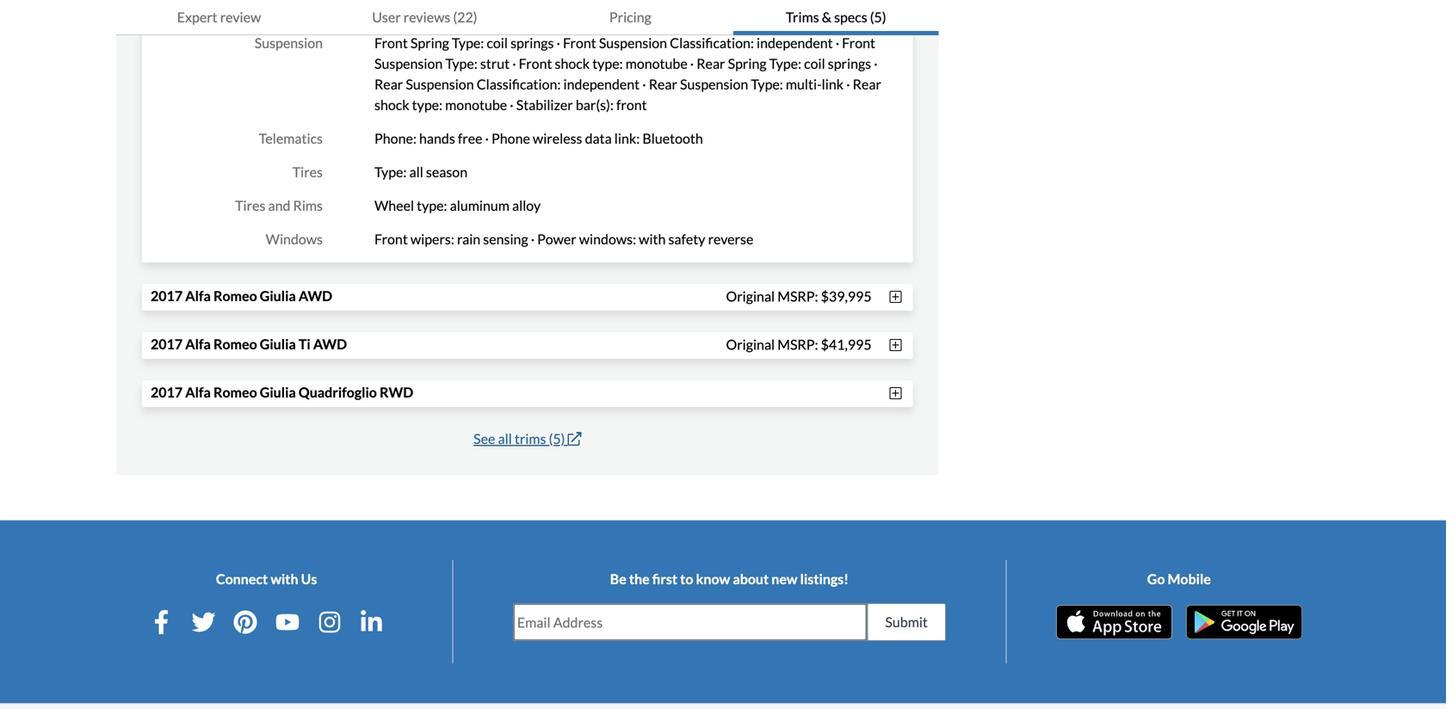 Task type: describe. For each thing, give the bounding box(es) containing it.
2017 alfa romeo giulia awd
[[151, 288, 333, 305]]

safety
[[669, 231, 706, 248]]

1 horizontal spatial coil
[[804, 55, 826, 72]]

trims & specs (5) tab
[[734, 0, 939, 35]]

wheel type: aluminum alloy
[[375, 197, 541, 214]]

plus square image inside 2017 alfa romeo giulia quadrifoglio rwd dropdown button
[[888, 387, 905, 401]]

msrp: for $41,995
[[778, 336, 819, 353]]

front up the bar(s):
[[563, 35, 597, 51]]

rims
[[293, 197, 323, 214]]

· left stabilizer
[[510, 97, 514, 113]]

be the first to know about new listings!
[[610, 571, 849, 588]]

&
[[822, 9, 832, 25]]

· right strut on the left of the page
[[513, 55, 516, 72]]

1 horizontal spatial classification:
[[670, 35, 754, 51]]

· left power
[[531, 231, 535, 248]]

telematics
[[259, 130, 323, 147]]

giulia for quadrifoglio
[[260, 384, 296, 401]]

· down trims & specs (5) tab
[[874, 55, 878, 72]]

type: left multi-
[[751, 76, 784, 93]]

steering ratio: 11.8
[[375, 1, 490, 18]]

bluetooth
[[643, 130, 703, 147]]

wheel
[[375, 197, 414, 214]]

type: left strut on the left of the page
[[446, 55, 478, 72]]

(5) for see all trims (5)
[[549, 431, 565, 447]]

1 vertical spatial classification:
[[477, 76, 561, 93]]

giulia for awd
[[260, 288, 296, 305]]

$41,995
[[821, 336, 872, 353]]

submit button
[[868, 604, 946, 642]]

steering
[[375, 1, 425, 18]]

all for see
[[498, 431, 512, 447]]

alfa for 2017 alfa romeo giulia quadrifoglio rwd
[[185, 384, 211, 401]]

user reviews (22)
[[372, 9, 478, 25]]

msrp: for $39,995
[[778, 288, 819, 305]]

windows:
[[579, 231, 637, 248]]

trims
[[515, 431, 546, 447]]

download on the app store image
[[1057, 606, 1173, 640]]

connect with us
[[216, 571, 317, 588]]

see all trims (5) link
[[474, 431, 582, 447]]

1 horizontal spatial with
[[639, 231, 666, 248]]

connect
[[216, 571, 268, 588]]

front right strut on the left of the page
[[519, 55, 552, 72]]

know
[[696, 571, 731, 588]]

stabilizer
[[516, 97, 573, 113]]

phone
[[492, 130, 530, 147]]

1 vertical spatial spring
[[728, 55, 767, 72]]

facebook image
[[150, 611, 174, 635]]

0 vertical spatial type:
[[593, 55, 623, 72]]

multi-
[[786, 76, 822, 93]]

(5) for trims & specs (5)
[[870, 9, 887, 25]]

wireless
[[533, 130, 583, 147]]

suspension up hands
[[406, 76, 474, 93]]

alfa for 2017 alfa romeo giulia ti awd
[[185, 336, 211, 353]]

1 horizontal spatial shock
[[555, 55, 590, 72]]

front down user
[[375, 35, 408, 51]]

0 horizontal spatial springs
[[511, 35, 554, 51]]

instagram image
[[318, 611, 342, 635]]

2017 alfa romeo giulia quadrifoglio rwd button
[[151, 382, 905, 407]]

user
[[372, 9, 401, 25]]

submit
[[886, 614, 928, 631]]

original msrp: $39,995
[[726, 288, 872, 305]]

· down the trims & specs (5)
[[836, 35, 840, 51]]

pricing
[[610, 9, 652, 25]]

· right link
[[847, 76, 851, 93]]

type: up wheel
[[375, 164, 407, 181]]

mobile
[[1168, 571, 1212, 588]]

tires and rims
[[235, 197, 323, 214]]

first
[[653, 571, 678, 588]]

see all trims (5)
[[474, 431, 565, 447]]

1 plus square image from the top
[[888, 339, 905, 352]]

0 horizontal spatial with
[[271, 571, 298, 588]]

0 horizontal spatial spring
[[411, 35, 449, 51]]

tab list containing expert review
[[116, 0, 939, 35]]

0 vertical spatial awd
[[299, 288, 333, 305]]

original for original msrp: $39,995
[[726, 288, 775, 305]]

romeo for ti
[[214, 336, 257, 353]]

0 vertical spatial independent
[[757, 35, 833, 51]]

youtube image
[[276, 611, 300, 635]]

giulia for ti
[[260, 336, 296, 353]]

1 vertical spatial independent
[[564, 76, 640, 93]]

phone:
[[375, 130, 417, 147]]

linkedin image
[[360, 611, 384, 635]]

trims & specs (5)
[[786, 9, 887, 25]]

reverse
[[708, 231, 754, 248]]

romeo for quadrifoglio
[[214, 384, 257, 401]]

alloy
[[512, 197, 541, 214]]

expert review
[[177, 9, 261, 25]]

original for original msrp: $41,995
[[726, 336, 775, 353]]

11.8
[[463, 1, 490, 18]]

pinterest image
[[234, 611, 258, 635]]

2017 alfa romeo giulia quadrifoglio rwd
[[151, 384, 414, 401]]

1 vertical spatial type:
[[412, 97, 443, 113]]

new
[[772, 571, 798, 588]]



Task type: locate. For each thing, give the bounding box(es) containing it.
ratio:
[[428, 1, 460, 18]]

0 vertical spatial alfa
[[185, 288, 211, 305]]

type: down (22)
[[452, 35, 484, 51]]

1 vertical spatial awd
[[313, 336, 347, 353]]

1 vertical spatial tires
[[235, 197, 266, 214]]

tires for tires
[[293, 164, 323, 181]]

2017
[[151, 288, 183, 305], [151, 336, 183, 353], [151, 384, 183, 401]]

plus square image
[[888, 339, 905, 352], [888, 387, 905, 401]]

with left us
[[271, 571, 298, 588]]

expert review tab
[[116, 0, 322, 35]]

power
[[538, 231, 577, 248]]

front wipers: rain sensing · power windows: with safety reverse
[[375, 231, 754, 248]]

pricing tab
[[528, 0, 734, 35]]

1 vertical spatial monotube
[[445, 97, 507, 113]]

$39,995
[[821, 288, 872, 305]]

2 vertical spatial giulia
[[260, 384, 296, 401]]

alfa for 2017 alfa romeo giulia awd
[[185, 288, 211, 305]]

alfa
[[185, 288, 211, 305], [185, 336, 211, 353], [185, 384, 211, 401]]

to
[[681, 571, 694, 588]]

type: up wipers:
[[417, 197, 447, 214]]

the
[[629, 571, 650, 588]]

1 giulia from the top
[[260, 288, 296, 305]]

springs
[[511, 35, 554, 51], [828, 55, 872, 72]]

alfa down 2017 alfa romeo giulia awd
[[185, 336, 211, 353]]

giulia up 2017 alfa romeo giulia ti awd
[[260, 288, 296, 305]]

· down pricing tab
[[691, 55, 694, 72]]

2 alfa from the top
[[185, 336, 211, 353]]

monotube up "free"
[[445, 97, 507, 113]]

0 vertical spatial msrp:
[[778, 288, 819, 305]]

springs up stabilizer
[[511, 35, 554, 51]]

1 vertical spatial alfa
[[185, 336, 211, 353]]

springs up link
[[828, 55, 872, 72]]

rain
[[457, 231, 481, 248]]

expert
[[177, 9, 218, 25]]

· up stabilizer
[[557, 35, 561, 51]]

tab list
[[116, 0, 939, 35]]

2 msrp: from the top
[[778, 336, 819, 353]]

type: up multi-
[[770, 55, 802, 72]]

romeo down 2017 alfa romeo giulia awd
[[214, 336, 257, 353]]

review
[[220, 9, 261, 25]]

1 romeo from the top
[[214, 288, 257, 305]]

us
[[301, 571, 317, 588]]

2017 for 2017 alfa romeo giulia awd
[[151, 288, 183, 305]]

front
[[617, 97, 647, 113]]

0 vertical spatial shock
[[555, 55, 590, 72]]

giulia inside dropdown button
[[260, 384, 296, 401]]

0 horizontal spatial shock
[[375, 97, 410, 113]]

external link image
[[568, 432, 582, 446]]

original down reverse
[[726, 288, 775, 305]]

awd right 'ti'
[[313, 336, 347, 353]]

classification:
[[670, 35, 754, 51], [477, 76, 561, 93]]

2 vertical spatial type:
[[417, 197, 447, 214]]

romeo inside dropdown button
[[214, 384, 257, 401]]

(5) left external link image
[[549, 431, 565, 447]]

type: up the bar(s):
[[593, 55, 623, 72]]

2 giulia from the top
[[260, 336, 296, 353]]

· up front
[[643, 76, 646, 93]]

aluminum
[[450, 197, 510, 214]]

2017 for 2017 alfa romeo giulia ti awd
[[151, 336, 183, 353]]

independent down trims
[[757, 35, 833, 51]]

1 horizontal spatial spring
[[728, 55, 767, 72]]

2 romeo from the top
[[214, 336, 257, 353]]

get it on google play image
[[1187, 606, 1303, 640]]

independent up the bar(s):
[[564, 76, 640, 93]]

msrp:
[[778, 288, 819, 305], [778, 336, 819, 353]]

shock up phone:
[[375, 97, 410, 113]]

0 vertical spatial classification:
[[670, 35, 754, 51]]

suspension down review
[[255, 35, 323, 51]]

link
[[822, 76, 844, 93]]

2 vertical spatial romeo
[[214, 384, 257, 401]]

wipers:
[[411, 231, 455, 248]]

reviews
[[404, 9, 451, 25]]

1 vertical spatial original
[[726, 336, 775, 353]]

all right see
[[498, 431, 512, 447]]

front
[[375, 35, 408, 51], [563, 35, 597, 51], [842, 35, 876, 51], [519, 55, 552, 72], [375, 231, 408, 248]]

romeo down 2017 alfa romeo giulia ti awd
[[214, 384, 257, 401]]

1 msrp: from the top
[[778, 288, 819, 305]]

season
[[426, 164, 468, 181]]

with
[[639, 231, 666, 248], [271, 571, 298, 588]]

0 vertical spatial coil
[[487, 35, 508, 51]]

alfa inside dropdown button
[[185, 384, 211, 401]]

0 vertical spatial (5)
[[870, 9, 887, 25]]

2 original from the top
[[726, 336, 775, 353]]

rear
[[697, 55, 726, 72], [375, 76, 403, 93], [649, 76, 678, 93], [853, 76, 882, 93]]

1 vertical spatial 2017
[[151, 336, 183, 353]]

phone: hands free · phone wireless data link: bluetooth
[[375, 130, 703, 147]]

specs
[[835, 9, 868, 25]]

tires left and
[[235, 197, 266, 214]]

front down wheel
[[375, 231, 408, 248]]

3 2017 from the top
[[151, 384, 183, 401]]

ti
[[299, 336, 311, 353]]

1 vertical spatial coil
[[804, 55, 826, 72]]

0 horizontal spatial tires
[[235, 197, 266, 214]]

1 vertical spatial msrp:
[[778, 336, 819, 353]]

type: all season
[[375, 164, 468, 181]]

1 vertical spatial giulia
[[260, 336, 296, 353]]

1 vertical spatial plus square image
[[888, 387, 905, 401]]

0 vertical spatial all
[[410, 164, 424, 181]]

hands
[[419, 130, 455, 147]]

coil up strut on the left of the page
[[487, 35, 508, 51]]

Email Address email field
[[514, 605, 867, 641]]

monotube up front
[[626, 55, 688, 72]]

go mobile
[[1148, 571, 1212, 588]]

3 giulia from the top
[[260, 384, 296, 401]]

1 horizontal spatial tires
[[293, 164, 323, 181]]

· right "free"
[[485, 130, 489, 147]]

awd
[[299, 288, 333, 305], [313, 336, 347, 353]]

tires for tires and rims
[[235, 197, 266, 214]]

spring
[[411, 35, 449, 51], [728, 55, 767, 72]]

0 horizontal spatial (5)
[[549, 431, 565, 447]]

1 original from the top
[[726, 288, 775, 305]]

0 vertical spatial 2017
[[151, 288, 183, 305]]

suspension up bluetooth
[[680, 76, 749, 93]]

twitter image
[[192, 611, 216, 635]]

romeo up 2017 alfa romeo giulia ti awd
[[214, 288, 257, 305]]

(5) right 'specs' on the right
[[870, 9, 887, 25]]

coil up multi-
[[804, 55, 826, 72]]

0 horizontal spatial classification:
[[477, 76, 561, 93]]

1 vertical spatial springs
[[828, 55, 872, 72]]

3 alfa from the top
[[185, 384, 211, 401]]

plus square image
[[888, 290, 905, 304]]

1 alfa from the top
[[185, 288, 211, 305]]

1 vertical spatial shock
[[375, 97, 410, 113]]

giulia down 2017 alfa romeo giulia ti awd
[[260, 384, 296, 401]]

original
[[726, 288, 775, 305], [726, 336, 775, 353]]

0 vertical spatial monotube
[[626, 55, 688, 72]]

2 vertical spatial 2017
[[151, 384, 183, 401]]

suspension down pricing
[[599, 35, 668, 51]]

monotube
[[626, 55, 688, 72], [445, 97, 507, 113]]

shock up the bar(s):
[[555, 55, 590, 72]]

0 vertical spatial spring
[[411, 35, 449, 51]]

1 vertical spatial all
[[498, 431, 512, 447]]

all for type:
[[410, 164, 424, 181]]

suspension
[[255, 35, 323, 51], [599, 35, 668, 51], [375, 55, 443, 72], [406, 76, 474, 93], [680, 76, 749, 93]]

giulia left 'ti'
[[260, 336, 296, 353]]

with left safety
[[639, 231, 666, 248]]

1 vertical spatial romeo
[[214, 336, 257, 353]]

romeo for awd
[[214, 288, 257, 305]]

0 horizontal spatial all
[[410, 164, 424, 181]]

awd up 'ti'
[[299, 288, 333, 305]]

quadrifoglio
[[299, 384, 377, 401]]

2 vertical spatial alfa
[[185, 384, 211, 401]]

type:
[[452, 35, 484, 51], [446, 55, 478, 72], [770, 55, 802, 72], [751, 76, 784, 93], [375, 164, 407, 181]]

rwd
[[380, 384, 414, 401]]

1 vertical spatial (5)
[[549, 431, 565, 447]]

0 vertical spatial romeo
[[214, 288, 257, 305]]

free
[[458, 130, 483, 147]]

2017 inside 2017 alfa romeo giulia quadrifoglio rwd dropdown button
[[151, 384, 183, 401]]

0 horizontal spatial independent
[[564, 76, 640, 93]]

msrp: up 'original msrp: $41,995'
[[778, 288, 819, 305]]

front down 'specs' on the right
[[842, 35, 876, 51]]

2017 alfa romeo giulia ti awd
[[151, 336, 347, 353]]

0 vertical spatial with
[[639, 231, 666, 248]]

front spring type: coil springs · front suspension classification: independent · front suspension type: strut · front shock type: monotube · rear spring type: coil springs · rear suspension classification: independent · rear suspension type: multi-link · rear shock type: monotube · stabilizer bar(s): front
[[375, 35, 882, 113]]

type: up hands
[[412, 97, 443, 113]]

(5)
[[870, 9, 887, 25], [549, 431, 565, 447]]

strut
[[480, 55, 510, 72]]

see
[[474, 431, 496, 447]]

go
[[1148, 571, 1166, 588]]

msrp: down original msrp: $39,995
[[778, 336, 819, 353]]

1 horizontal spatial (5)
[[870, 9, 887, 25]]

suspension down user reviews (22) tab
[[375, 55, 443, 72]]

alfa up 2017 alfa romeo giulia ti awd
[[185, 288, 211, 305]]

·
[[557, 35, 561, 51], [836, 35, 840, 51], [513, 55, 516, 72], [691, 55, 694, 72], [874, 55, 878, 72], [643, 76, 646, 93], [847, 76, 851, 93], [510, 97, 514, 113], [485, 130, 489, 147], [531, 231, 535, 248]]

data
[[585, 130, 612, 147]]

about
[[733, 571, 769, 588]]

0 vertical spatial giulia
[[260, 288, 296, 305]]

2017 for 2017 alfa romeo giulia quadrifoglio rwd
[[151, 384, 183, 401]]

listings!
[[801, 571, 849, 588]]

all left season
[[410, 164, 424, 181]]

2 plus square image from the top
[[888, 387, 905, 401]]

1 horizontal spatial independent
[[757, 35, 833, 51]]

1 horizontal spatial all
[[498, 431, 512, 447]]

1 2017 from the top
[[151, 288, 183, 305]]

shock
[[555, 55, 590, 72], [375, 97, 410, 113]]

2 2017 from the top
[[151, 336, 183, 353]]

tires up rims at the top left of the page
[[293, 164, 323, 181]]

sensing
[[483, 231, 528, 248]]

tires
[[293, 164, 323, 181], [235, 197, 266, 214]]

giulia
[[260, 288, 296, 305], [260, 336, 296, 353], [260, 384, 296, 401]]

1 vertical spatial with
[[271, 571, 298, 588]]

3 romeo from the top
[[214, 384, 257, 401]]

0 vertical spatial plus square image
[[888, 339, 905, 352]]

(5) inside tab
[[870, 9, 887, 25]]

original down original msrp: $39,995
[[726, 336, 775, 353]]

type:
[[593, 55, 623, 72], [412, 97, 443, 113], [417, 197, 447, 214]]

0 vertical spatial tires
[[293, 164, 323, 181]]

and
[[268, 197, 291, 214]]

0 vertical spatial original
[[726, 288, 775, 305]]

be
[[610, 571, 627, 588]]

windows
[[266, 231, 323, 248]]

all
[[410, 164, 424, 181], [498, 431, 512, 447]]

0 horizontal spatial monotube
[[445, 97, 507, 113]]

(22)
[[453, 9, 478, 25]]

1 horizontal spatial monotube
[[626, 55, 688, 72]]

alfa down 2017 alfa romeo giulia ti awd
[[185, 384, 211, 401]]

1 horizontal spatial springs
[[828, 55, 872, 72]]

romeo
[[214, 288, 257, 305], [214, 336, 257, 353], [214, 384, 257, 401]]

original msrp: $41,995
[[726, 336, 872, 353]]

user reviews (22) tab
[[322, 0, 528, 35]]

0 horizontal spatial coil
[[487, 35, 508, 51]]

trims
[[786, 9, 820, 25]]

bar(s):
[[576, 97, 614, 113]]

link:
[[615, 130, 640, 147]]

0 vertical spatial springs
[[511, 35, 554, 51]]



Task type: vqa. For each thing, say whether or not it's contained in the screenshot.


